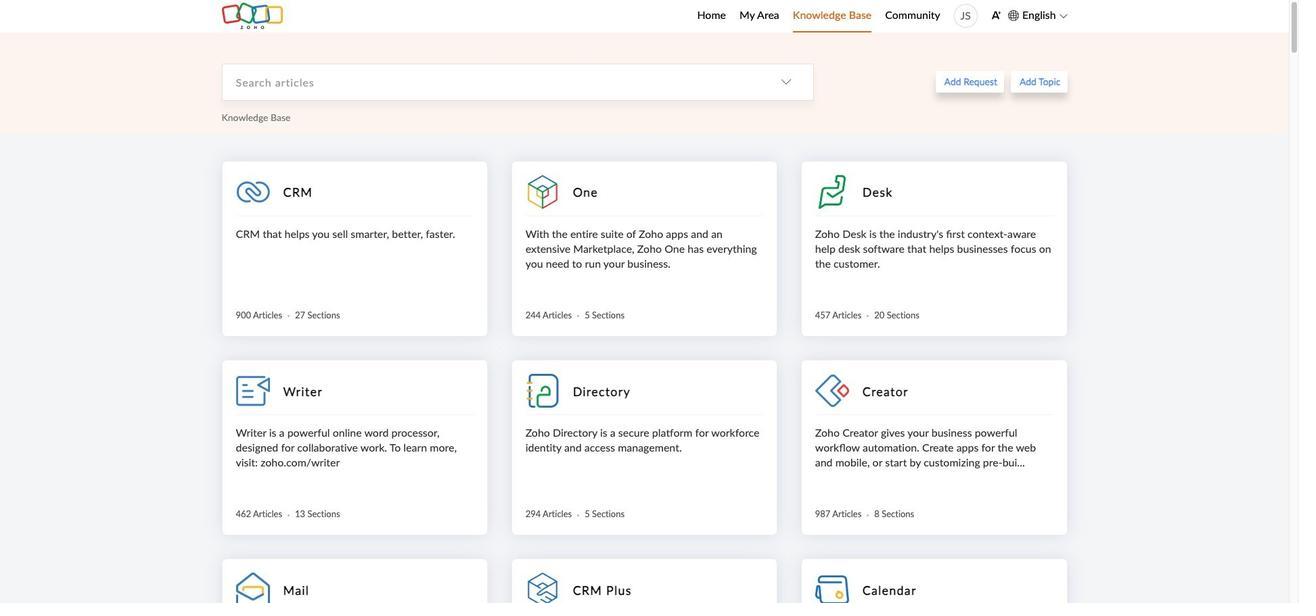 Task type: describe. For each thing, give the bounding box(es) containing it.
choose category image
[[781, 77, 792, 87]]

Search articles field
[[222, 64, 759, 100]]

choose category element
[[759, 64, 814, 100]]



Task type: locate. For each thing, give the bounding box(es) containing it.
choose languages element
[[1009, 7, 1068, 24]]

user preference image
[[992, 10, 1002, 20]]

user preference element
[[992, 6, 1002, 26]]



Task type: vqa. For each thing, say whether or not it's contained in the screenshot.
the bottom heading
no



